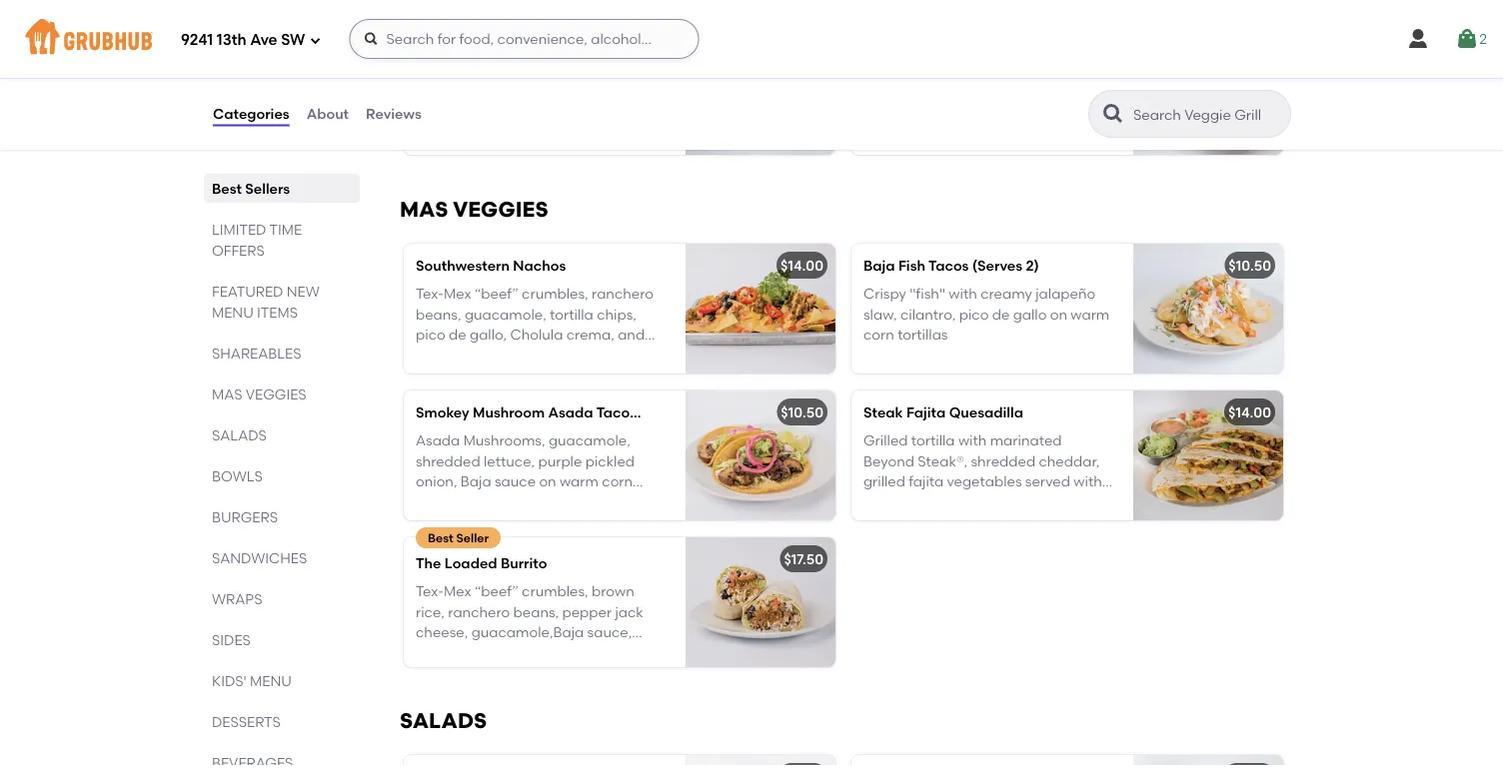 Task type: vqa. For each thing, say whether or not it's contained in the screenshot.
pico within the "Grilled tortilla with marinated Beyond Steak®,   shredded cheddar, grilled fajita vegetables   served with a side of lettuce, pico de gallo, guacamole, and salsa"
yes



Task type: describe. For each thing, give the bounding box(es) containing it.
peppers
[[461, 346, 517, 363]]

shareables
[[212, 345, 301, 362]]

guacamole, inside tex-mex "beef" crumbles, ranchero beans, guacamole, tortilla chips, pico de gallo, cholula crema, and fresno peppers
[[465, 306, 547, 323]]

smokey
[[416, 404, 470, 421]]

sandwiches
[[212, 550, 307, 567]]

baja inside asada mushrooms, guacamole, shredded lettuce, purple pickled onion, baja sauce on warm corn tortillas
[[461, 473, 492, 490]]

sw
[[281, 31, 305, 49]]

crispy for crispy tempura cauliflower garnished with green onions with your choice of buffalo or orange glaze
[[416, 67, 459, 84]]

1 horizontal spatial salads
[[400, 709, 487, 734]]

reviews
[[366, 105, 422, 122]]

guacamole, inside asada mushrooms, guacamole, shredded lettuce, purple pickled onion, baja sauce on warm corn tortillas
[[549, 433, 631, 450]]

veggies inside tab
[[246, 386, 307, 403]]

pasta
[[864, 67, 903, 84]]

offers
[[212, 242, 265, 259]]

shredded inside grilled tortilla with marinated beyond steak®,   shredded cheddar, grilled fajita vegetables   served with a side of lettuce, pico de gallo, guacamole, and salsa
[[971, 453, 1036, 470]]

southwestern
[[416, 257, 510, 274]]

limited
[[212, 221, 266, 238]]

the loaded burrito image
[[686, 538, 836, 668]]

tortilla inside tex-mex "beef" crumbles, brown rice, ranchero beans, pepper jack cheese, guacamole,baja sauce, shredded lettuce, pico de gallo wrapped in a warm flour tortilla
[[585, 665, 628, 682]]

quesadilla
[[949, 404, 1024, 421]]

salsa
[[979, 514, 1014, 531]]

in inside tex-mex "beef" crumbles, brown rice, ranchero beans, pepper jack cheese, guacamole,baja sauce, shredded lettuce, pico de gallo wrapped in a warm flour tortilla
[[481, 665, 493, 682]]

sesame tofu supergreens salad image
[[686, 756, 836, 766]]

orange
[[583, 107, 632, 124]]

fish
[[899, 257, 926, 274]]

0 vertical spatial veggies
[[453, 197, 548, 222]]

1 vertical spatial 2)
[[694, 404, 707, 421]]

"fish"
[[910, 286, 946, 303]]

ave
[[250, 31, 278, 49]]

chips,
[[597, 306, 637, 323]]

0 horizontal spatial svg image
[[309, 34, 321, 46]]

in inside pasta in truffle cheese sauce, mushroom crisps, almond parmesan with toasted breadcrumbs
[[906, 67, 918, 84]]

new
[[287, 283, 320, 300]]

featured new menu items tab
[[212, 281, 352, 323]]

9241 13th ave sw
[[181, 31, 305, 49]]

gallo, inside grilled tortilla with marinated beyond steak®,   shredded cheddar, grilled fajita vegetables   served with a side of lettuce, pico de gallo, guacamole, and salsa
[[1033, 493, 1070, 510]]

fresno
[[416, 346, 458, 363]]

flour
[[551, 665, 581, 682]]

sellers
[[245, 180, 290, 197]]

categories button
[[212, 78, 291, 150]]

tortillas for onion,
[[416, 493, 466, 510]]

the
[[416, 555, 441, 572]]

tortilla inside tex-mex "beef" crumbles, ranchero beans, guacamole, tortilla chips, pico de gallo, cholula crema, and fresno peppers
[[550, 306, 594, 323]]

breadcrumbs
[[951, 107, 1044, 124]]

best seller
[[428, 531, 489, 545]]

mushrooms,
[[464, 433, 545, 450]]

1 horizontal spatial svg image
[[363, 31, 379, 47]]

de inside the crispy "fish" with creamy jalapeño slaw, cilantro, pico de gallo on warm corn tortillas
[[993, 306, 1010, 323]]

limited time offers
[[212, 221, 302, 259]]

"beef" for nachos
[[475, 286, 519, 303]]

vegetables
[[947, 473, 1022, 490]]

caesar crunch salad image
[[1134, 756, 1284, 766]]

steak®,
[[918, 453, 968, 470]]

desserts
[[212, 714, 281, 731]]

mushroom
[[473, 404, 545, 421]]

purple
[[538, 453, 582, 470]]

choice
[[449, 107, 495, 124]]

best for best sellers
[[212, 180, 242, 197]]

0 vertical spatial (serves
[[973, 257, 1023, 274]]

kids' menu
[[212, 673, 292, 690]]

de inside grilled tortilla with marinated beyond steak®,   shredded cheddar, grilled fajita vegetables   served with a side of lettuce, pico de gallo, guacamole, and salsa
[[1012, 493, 1029, 510]]

a inside grilled tortilla with marinated beyond steak®,   shredded cheddar, grilled fajita vegetables   served with a side of lettuce, pico de gallo, guacamole, and salsa
[[864, 493, 873, 510]]

baja fish tacos (serves 2) image
[[1134, 244, 1284, 374]]

warm for lettuce,
[[560, 473, 599, 490]]

beyond
[[864, 453, 915, 470]]

steak
[[864, 404, 903, 421]]

lettuce, inside grilled tortilla with marinated beyond steak®,   shredded cheddar, grilled fajita vegetables   served with a side of lettuce, pico de gallo, guacamole, and salsa
[[924, 493, 975, 510]]

best sellers
[[212, 180, 290, 197]]

truffle
[[921, 67, 961, 84]]

crispy tempura cauliflower garnished with green onions with your choice of buffalo or orange glaze
[[416, 67, 638, 144]]

Search Veggie Grill search field
[[1132, 105, 1285, 124]]

tortilla inside grilled tortilla with marinated beyond steak®,   shredded cheddar, grilled fajita vegetables   served with a side of lettuce, pico de gallo, guacamole, and salsa
[[912, 433, 955, 450]]

glaze
[[416, 127, 452, 144]]

nachos
[[513, 257, 566, 274]]

$10.50 for crispy "fish" with creamy jalapeño slaw, cilantro, pico de gallo on warm corn tortillas
[[1229, 257, 1272, 274]]

0 vertical spatial mas veggies
[[400, 197, 548, 222]]

loaded
[[445, 555, 497, 572]]

0 vertical spatial mas
[[400, 197, 448, 222]]

burgers
[[212, 509, 278, 526]]

wraps tab
[[212, 589, 352, 610]]

crisps,
[[940, 87, 983, 104]]

guacamole,baja
[[472, 624, 584, 641]]

with down the cheddar,
[[1074, 473, 1102, 490]]

1 horizontal spatial 2)
[[1026, 257, 1039, 274]]

kids' menu tab
[[212, 671, 352, 692]]

2
[[1480, 30, 1488, 47]]

featured
[[212, 283, 283, 300]]

southwestern nachos image
[[686, 244, 836, 374]]

seller
[[456, 531, 489, 545]]

limited time offers tab
[[212, 219, 352, 261]]

southwestern nachos
[[416, 257, 566, 274]]

asada inside asada mushrooms, guacamole, shredded lettuce, purple pickled onion, baja sauce on warm corn tortillas
[[416, 433, 460, 450]]

fajita
[[909, 473, 944, 490]]

best for best seller
[[428, 531, 454, 545]]

served
[[1026, 473, 1071, 490]]

with up orange
[[610, 87, 638, 104]]

time
[[269, 221, 302, 238]]

onion,
[[416, 473, 457, 490]]

de inside tex-mex "beef" crumbles, brown rice, ranchero beans, pepper jack cheese, guacamole,baja sauce, shredded lettuce, pico de gallo wrapped in a warm flour tortilla
[[571, 644, 589, 661]]

gallo inside tex-mex "beef" crumbles, brown rice, ranchero beans, pepper jack cheese, guacamole,baja sauce, shredded lettuce, pico de gallo wrapped in a warm flour tortilla
[[592, 644, 626, 661]]

9241
[[181, 31, 213, 49]]

0 horizontal spatial (serves
[[640, 404, 691, 421]]

toasted
[[896, 107, 948, 124]]

or
[[566, 107, 580, 124]]

menu inside featured new menu items
[[212, 304, 254, 321]]

tortillas for pico
[[898, 326, 948, 343]]

creamy
[[981, 286, 1033, 303]]

jalapeño
[[1036, 286, 1096, 303]]

sauce
[[495, 473, 536, 490]]

the loaded burrito
[[416, 555, 547, 572]]

cheese
[[965, 67, 1013, 84]]

smokey mushroom asada tacos (serves 2)
[[416, 404, 707, 421]]

1 svg image from the left
[[1407, 27, 1431, 51]]

warm for jalapeño
[[1071, 306, 1110, 323]]

main navigation navigation
[[0, 0, 1504, 78]]

pickled
[[586, 453, 635, 470]]

pasta in truffle cheese sauce, mushroom crisps, almond parmesan with toasted breadcrumbs
[[864, 67, 1111, 124]]

tex-mex "beef" crumbles, brown rice, ranchero beans, pepper jack cheese, guacamole,baja sauce, shredded lettuce, pico de gallo wrapped in a warm flour tortilla
[[416, 583, 644, 682]]

fajita
[[907, 404, 946, 421]]

side
[[876, 493, 904, 510]]

mas veggies tab
[[212, 384, 352, 405]]



Task type: locate. For each thing, give the bounding box(es) containing it.
best left sellers
[[212, 180, 242, 197]]

beans, inside tex-mex "beef" crumbles, ranchero beans, guacamole, tortilla chips, pico de gallo, cholula crema, and fresno peppers
[[416, 306, 461, 323]]

0 horizontal spatial and
[[618, 326, 645, 343]]

with down quesadilla
[[959, 433, 987, 450]]

with down baja fish tacos (serves 2)
[[949, 286, 978, 303]]

beans, inside tex-mex "beef" crumbles, brown rice, ranchero beans, pepper jack cheese, guacamole,baja sauce, shredded lettuce, pico de gallo wrapped in a warm flour tortilla
[[513, 604, 559, 621]]

1 vertical spatial tortillas
[[416, 493, 466, 510]]

crispy inside crispy tempura cauliflower garnished with green onions with your choice of buffalo or orange glaze
[[416, 67, 459, 84]]

1 horizontal spatial asada
[[548, 404, 593, 421]]

1 horizontal spatial in
[[906, 67, 918, 84]]

on inside asada mushrooms, guacamole, shredded lettuce, purple pickled onion, baja sauce on warm corn tortillas
[[539, 473, 557, 490]]

1 vertical spatial beans,
[[513, 604, 559, 621]]

pasta in truffle cheese sauce, mushroom crisps, almond parmesan with toasted breadcrumbs button
[[852, 25, 1284, 155]]

wraps
[[212, 591, 262, 608]]

gallo, inside tex-mex "beef" crumbles, ranchero beans, guacamole, tortilla chips, pico de gallo, cholula crema, and fresno peppers
[[470, 326, 507, 343]]

1 "beef" from the top
[[475, 286, 519, 303]]

warm down jalapeño
[[1071, 306, 1110, 323]]

de up flour
[[571, 644, 589, 661]]

0 horizontal spatial $14.00
[[781, 257, 824, 274]]

Search for food, convenience, alcohol... search field
[[349, 19, 699, 59]]

shareables tab
[[212, 343, 352, 364]]

2 crumbles, from the top
[[522, 583, 589, 600]]

0 vertical spatial $10.50
[[1229, 257, 1272, 274]]

and inside tex-mex "beef" crumbles, ranchero beans, guacamole, tortilla chips, pico de gallo, cholula crema, and fresno peppers
[[618, 326, 645, 343]]

crumbles, inside tex-mex "beef" crumbles, ranchero beans, guacamole, tortilla chips, pico de gallo, cholula crema, and fresno peppers
[[522, 286, 589, 303]]

1 vertical spatial mas
[[212, 386, 242, 403]]

mas veggies down shareables in the top left of the page
[[212, 386, 307, 403]]

cauliflower
[[463, 38, 542, 55]]

on inside the crispy "fish" with creamy jalapeño slaw, cilantro, pico de gallo on warm corn tortillas
[[1051, 306, 1068, 323]]

sauce, down jack
[[587, 624, 632, 641]]

tortillas
[[898, 326, 948, 343], [416, 493, 466, 510]]

pico inside tex-mex "beef" crumbles, brown rice, ranchero beans, pepper jack cheese, guacamole,baja sauce, shredded lettuce, pico de gallo wrapped in a warm flour tortilla
[[538, 644, 568, 661]]

1 tex- from the top
[[416, 286, 444, 303]]

0 vertical spatial tex-
[[416, 286, 444, 303]]

$14.00 for grilled tortilla with marinated beyond steak®,   shredded cheddar, grilled fajita vegetables   served with a side of lettuce, pico de gallo, guacamole, and salsa
[[1229, 404, 1272, 421]]

veggies up salads tab at the bottom
[[246, 386, 307, 403]]

baja
[[864, 257, 895, 274], [461, 473, 492, 490]]

0 vertical spatial crumbles,
[[522, 286, 589, 303]]

mas veggies
[[400, 197, 548, 222], [212, 386, 307, 403]]

sauce,
[[1017, 67, 1061, 84], [587, 624, 632, 641]]

1 horizontal spatial gallo
[[1013, 306, 1047, 323]]

tex- for tex-mex "beef" crumbles, ranchero beans, guacamole, tortilla chips, pico de gallo, cholula crema, and fresno peppers
[[416, 286, 444, 303]]

0 vertical spatial of
[[498, 107, 511, 124]]

tortillas down "cilantro,"
[[898, 326, 948, 343]]

1 vertical spatial and
[[949, 514, 976, 531]]

best
[[212, 180, 242, 197], [428, 531, 454, 545]]

corn for cilantro,
[[864, 326, 895, 343]]

shredded inside asada mushrooms, guacamole, shredded lettuce, purple pickled onion, baja sauce on warm corn tortillas
[[416, 453, 481, 470]]

$10.50
[[1229, 257, 1272, 274], [781, 404, 824, 421]]

cheese,
[[416, 624, 468, 641]]

truffle mac + cheese image
[[1134, 25, 1284, 155]]

lettuce, inside asada mushrooms, guacamole, shredded lettuce, purple pickled onion, baja sauce on warm corn tortillas
[[484, 453, 535, 470]]

0 vertical spatial baja
[[864, 257, 895, 274]]

1 horizontal spatial best
[[428, 531, 454, 545]]

in
[[906, 67, 918, 84], [481, 665, 493, 682]]

svg image inside 2 button
[[1456, 27, 1480, 51]]

shredded up wrapped
[[416, 644, 481, 661]]

tex-
[[416, 286, 444, 303], [416, 583, 444, 600]]

"beef" down southwestern nachos
[[475, 286, 519, 303]]

(serves
[[973, 257, 1023, 274], [640, 404, 691, 421]]

pico inside tex-mex "beef" crumbles, ranchero beans, guacamole, tortilla chips, pico de gallo, cholula crema, and fresno peppers
[[416, 326, 446, 343]]

mex down loaded on the bottom
[[444, 583, 471, 600]]

on for gallo
[[1051, 306, 1068, 323]]

crispy cauliflower image
[[686, 25, 836, 155]]

2 svg image from the left
[[1456, 27, 1480, 51]]

mex
[[444, 286, 471, 303], [444, 583, 471, 600]]

gallo down creamy
[[1013, 306, 1047, 323]]

burgers tab
[[212, 507, 352, 528]]

cheddar,
[[1039, 453, 1100, 470]]

on down purple
[[539, 473, 557, 490]]

"beef"
[[475, 286, 519, 303], [475, 583, 519, 600]]

2 vertical spatial lettuce,
[[484, 644, 535, 661]]

cauliflower
[[525, 67, 599, 84]]

smokey mushroom asada tacos (serves 2) image
[[686, 391, 836, 521]]

svg image
[[363, 31, 379, 47], [309, 34, 321, 46]]

13th
[[217, 31, 247, 49]]

0 horizontal spatial $10.50
[[781, 404, 824, 421]]

0 vertical spatial sauce,
[[1017, 67, 1061, 84]]

gallo down jack
[[592, 644, 626, 661]]

lettuce, down fajita
[[924, 493, 975, 510]]

crema,
[[567, 326, 615, 343]]

1 vertical spatial corn
[[602, 473, 633, 490]]

ranchero up chips,
[[592, 286, 654, 303]]

about
[[307, 105, 349, 122]]

0 horizontal spatial corn
[[602, 473, 633, 490]]

1 vertical spatial crispy
[[416, 67, 459, 84]]

sauce, up the almond
[[1017, 67, 1061, 84]]

1 horizontal spatial and
[[949, 514, 976, 531]]

tortillas inside the crispy "fish" with creamy jalapeño slaw, cilantro, pico de gallo on warm corn tortillas
[[898, 326, 948, 343]]

tex- up rice,
[[416, 583, 444, 600]]

ranchero inside tex-mex "beef" crumbles, ranchero beans, guacamole, tortilla chips, pico de gallo, cholula crema, and fresno peppers
[[592, 286, 654, 303]]

beans,
[[416, 306, 461, 323], [513, 604, 559, 621]]

tortilla up crema,
[[550, 306, 594, 323]]

0 vertical spatial $14.00
[[781, 257, 824, 274]]

0 horizontal spatial on
[[539, 473, 557, 490]]

ranchero inside tex-mex "beef" crumbles, brown rice, ranchero beans, pepper jack cheese, guacamole,baja sauce, shredded lettuce, pico de gallo wrapped in a warm flour tortilla
[[448, 604, 510, 621]]

salads
[[212, 427, 267, 444], [400, 709, 487, 734]]

1 vertical spatial mas veggies
[[212, 386, 307, 403]]

lettuce, down 'guacamole,baja' on the bottom left of page
[[484, 644, 535, 661]]

sauce, inside tex-mex "beef" crumbles, brown rice, ranchero beans, pepper jack cheese, guacamole,baja sauce, shredded lettuce, pico de gallo wrapped in a warm flour tortilla
[[587, 624, 632, 641]]

0 horizontal spatial mas
[[212, 386, 242, 403]]

on
[[1051, 306, 1068, 323], [539, 473, 557, 490]]

0 vertical spatial "beef"
[[475, 286, 519, 303]]

0 vertical spatial tortilla
[[550, 306, 594, 323]]

0 horizontal spatial gallo
[[592, 644, 626, 661]]

1 horizontal spatial $10.50
[[1229, 257, 1272, 274]]

1 horizontal spatial (serves
[[973, 257, 1023, 274]]

1 horizontal spatial baja
[[864, 257, 895, 274]]

mas veggies up southwestern on the top left of page
[[400, 197, 548, 222]]

crispy cauliflower
[[416, 38, 542, 55]]

pico up flour
[[538, 644, 568, 661]]

crispy inside the crispy "fish" with creamy jalapeño slaw, cilantro, pico de gallo on warm corn tortillas
[[864, 286, 907, 303]]

mex for guacamole,
[[444, 286, 471, 303]]

gallo inside the crispy "fish" with creamy jalapeño slaw, cilantro, pico de gallo on warm corn tortillas
[[1013, 306, 1047, 323]]

bowls
[[212, 468, 263, 485]]

mushroom
[[864, 87, 937, 104]]

mex for ranchero
[[444, 583, 471, 600]]

1 vertical spatial crumbles,
[[522, 583, 589, 600]]

0 horizontal spatial of
[[498, 107, 511, 124]]

ranchero
[[592, 286, 654, 303], [448, 604, 510, 621]]

tacos up "fish"
[[929, 257, 969, 274]]

0 vertical spatial beans,
[[416, 306, 461, 323]]

on for sauce
[[539, 473, 557, 490]]

burrito
[[501, 555, 547, 572]]

tab
[[212, 753, 352, 766]]

de up the fresno
[[449, 326, 467, 343]]

with inside the crispy "fish" with creamy jalapeño slaw, cilantro, pico de gallo on warm corn tortillas
[[949, 286, 978, 303]]

jack
[[615, 604, 644, 621]]

2 vertical spatial guacamole,
[[864, 514, 946, 531]]

about button
[[306, 78, 350, 150]]

best inside tab
[[212, 180, 242, 197]]

pico inside grilled tortilla with marinated beyond steak®,   shredded cheddar, grilled fajita vegetables   served with a side of lettuce, pico de gallo, guacamole, and salsa
[[979, 493, 1008, 510]]

sides
[[212, 632, 251, 649]]

1 vertical spatial a
[[496, 665, 505, 682]]

a inside tex-mex "beef" crumbles, brown rice, ranchero beans, pepper jack cheese, guacamole,baja sauce, shredded lettuce, pico de gallo wrapped in a warm flour tortilla
[[496, 665, 505, 682]]

of right the choice
[[498, 107, 511, 124]]

corn for pickled
[[602, 473, 633, 490]]

de up salsa
[[1012, 493, 1029, 510]]

best sellers tab
[[212, 178, 352, 199]]

of inside crispy tempura cauliflower garnished with green onions with your choice of buffalo or orange glaze
[[498, 107, 511, 124]]

0 horizontal spatial tacos
[[597, 404, 637, 421]]

1 horizontal spatial sauce,
[[1017, 67, 1061, 84]]

$14.00 for tex-mex "beef" crumbles, ranchero beans, guacamole, tortilla chips, pico de gallo, cholula crema, and fresno peppers
[[781, 257, 824, 274]]

de inside tex-mex "beef" crumbles, ranchero beans, guacamole, tortilla chips, pico de gallo, cholula crema, and fresno peppers
[[449, 326, 467, 343]]

crumbles, for beans,
[[522, 583, 589, 600]]

0 vertical spatial a
[[864, 493, 873, 510]]

0 vertical spatial corn
[[864, 326, 895, 343]]

grilled
[[864, 433, 908, 450]]

crispy "fish" with creamy jalapeño slaw, cilantro, pico de gallo on warm corn tortillas
[[864, 286, 1110, 343]]

marinated
[[990, 433, 1062, 450]]

pico
[[959, 306, 989, 323], [416, 326, 446, 343], [979, 493, 1008, 510], [538, 644, 568, 661]]

1 horizontal spatial mas
[[400, 197, 448, 222]]

1 horizontal spatial svg image
[[1456, 27, 1480, 51]]

warm inside tex-mex "beef" crumbles, brown rice, ranchero beans, pepper jack cheese, guacamole,baja sauce, shredded lettuce, pico de gallo wrapped in a warm flour tortilla
[[509, 665, 548, 682]]

warm inside the crispy "fish" with creamy jalapeño slaw, cilantro, pico de gallo on warm corn tortillas
[[1071, 306, 1110, 323]]

mex down southwestern on the top left of page
[[444, 286, 471, 303]]

beans, up the fresno
[[416, 306, 461, 323]]

menu inside "kids' menu" tab
[[250, 673, 292, 690]]

0 horizontal spatial a
[[496, 665, 505, 682]]

0 vertical spatial asada
[[548, 404, 593, 421]]

1 horizontal spatial tacos
[[929, 257, 969, 274]]

warm down purple
[[560, 473, 599, 490]]

"beef" inside tex-mex "beef" crumbles, brown rice, ranchero beans, pepper jack cheese, guacamole,baja sauce, shredded lettuce, pico de gallo wrapped in a warm flour tortilla
[[475, 583, 519, 600]]

0 vertical spatial tacos
[[929, 257, 969, 274]]

baja left fish
[[864, 257, 895, 274]]

crumbles, inside tex-mex "beef" crumbles, brown rice, ranchero beans, pepper jack cheese, guacamole,baja sauce, shredded lettuce, pico de gallo wrapped in a warm flour tortilla
[[522, 583, 589, 600]]

crispy for crispy "fish" with creamy jalapeño slaw, cilantro, pico de gallo on warm corn tortillas
[[864, 286, 907, 303]]

1 horizontal spatial corn
[[864, 326, 895, 343]]

cholula
[[510, 326, 563, 343]]

0 horizontal spatial beans,
[[416, 306, 461, 323]]

crumbles, for tortilla
[[522, 286, 589, 303]]

steak fajita quesadilla image
[[1134, 391, 1284, 521]]

1 horizontal spatial guacamole,
[[549, 433, 631, 450]]

1 horizontal spatial beans,
[[513, 604, 559, 621]]

1 horizontal spatial ranchero
[[592, 286, 654, 303]]

in up mushroom
[[906, 67, 918, 84]]

1 vertical spatial tex-
[[416, 583, 444, 600]]

"beef" for loaded
[[475, 583, 519, 600]]

0 horizontal spatial tortillas
[[416, 493, 466, 510]]

0 vertical spatial warm
[[1071, 306, 1110, 323]]

parmesan
[[1042, 87, 1111, 104]]

ranchero up cheese,
[[448, 604, 510, 621]]

buffalo
[[515, 107, 563, 124]]

crumbles, down the nachos
[[522, 286, 589, 303]]

2 button
[[1456, 21, 1488, 57]]

corn down slaw,
[[864, 326, 895, 343]]

of down fajita
[[907, 493, 921, 510]]

2 tex- from the top
[[416, 583, 444, 600]]

salads tab
[[212, 425, 352, 446]]

0 horizontal spatial asada
[[416, 433, 460, 450]]

shredded inside tex-mex "beef" crumbles, brown rice, ranchero beans, pepper jack cheese, guacamole,baja sauce, shredded lettuce, pico de gallo wrapped in a warm flour tortilla
[[416, 644, 481, 661]]

0 vertical spatial tortillas
[[898, 326, 948, 343]]

mex inside tex-mex "beef" crumbles, ranchero beans, guacamole, tortilla chips, pico de gallo, cholula crema, and fresno peppers
[[444, 286, 471, 303]]

1 horizontal spatial tortillas
[[898, 326, 948, 343]]

crispy for crispy cauliflower
[[416, 38, 460, 55]]

and inside grilled tortilla with marinated beyond steak®,   shredded cheddar, grilled fajita vegetables   served with a side of lettuce, pico de gallo, guacamole, and salsa
[[949, 514, 976, 531]]

guacamole,
[[465, 306, 547, 323], [549, 433, 631, 450], [864, 514, 946, 531]]

almond
[[986, 87, 1039, 104]]

sauce, inside pasta in truffle cheese sauce, mushroom crisps, almond parmesan with toasted breadcrumbs
[[1017, 67, 1061, 84]]

lettuce,
[[484, 453, 535, 470], [924, 493, 975, 510], [484, 644, 535, 661]]

tortillas inside asada mushrooms, guacamole, shredded lettuce, purple pickled onion, baja sauce on warm corn tortillas
[[416, 493, 466, 510]]

1 horizontal spatial warm
[[560, 473, 599, 490]]

warm
[[1071, 306, 1110, 323], [560, 473, 599, 490], [509, 665, 548, 682]]

$10.50 for asada mushrooms, guacamole, shredded lettuce, purple pickled onion, baja sauce on warm corn tortillas
[[781, 404, 824, 421]]

1 horizontal spatial on
[[1051, 306, 1068, 323]]

pico up the fresno
[[416, 326, 446, 343]]

1 crumbles, from the top
[[522, 286, 589, 303]]

slaw,
[[864, 306, 897, 323]]

a left "side"
[[864, 493, 873, 510]]

0 vertical spatial gallo,
[[470, 326, 507, 343]]

1 vertical spatial sauce,
[[587, 624, 632, 641]]

0 vertical spatial 2)
[[1026, 257, 1039, 274]]

0 horizontal spatial veggies
[[246, 386, 307, 403]]

1 vertical spatial $14.00
[[1229, 404, 1272, 421]]

tex- down southwestern on the top left of page
[[416, 286, 444, 303]]

search icon image
[[1102, 102, 1126, 126]]

gallo, up peppers
[[470, 326, 507, 343]]

mas up southwestern on the top left of page
[[400, 197, 448, 222]]

1 horizontal spatial a
[[864, 493, 873, 510]]

0 horizontal spatial baja
[[461, 473, 492, 490]]

tempura
[[462, 67, 521, 84]]

1 vertical spatial $10.50
[[781, 404, 824, 421]]

best up the
[[428, 531, 454, 545]]

corn inside the crispy "fish" with creamy jalapeño slaw, cilantro, pico de gallo on warm corn tortillas
[[864, 326, 895, 343]]

tex- inside tex-mex "beef" crumbles, ranchero beans, guacamole, tortilla chips, pico de gallo, cholula crema, and fresno peppers
[[416, 286, 444, 303]]

menu right kids'
[[250, 673, 292, 690]]

2 vertical spatial crispy
[[864, 286, 907, 303]]

lettuce, inside tex-mex "beef" crumbles, brown rice, ranchero beans, pepper jack cheese, guacamole,baja sauce, shredded lettuce, pico de gallo wrapped in a warm flour tortilla
[[484, 644, 535, 661]]

1 vertical spatial guacamole,
[[549, 433, 631, 450]]

mas veggies inside mas veggies tab
[[212, 386, 307, 403]]

0 horizontal spatial mas veggies
[[212, 386, 307, 403]]

2)
[[1026, 257, 1039, 274], [694, 404, 707, 421]]

asada down smokey
[[416, 433, 460, 450]]

1 vertical spatial best
[[428, 531, 454, 545]]

grilled tortilla with marinated beyond steak®,   shredded cheddar, grilled fajita vegetables   served with a side of lettuce, pico de gallo, guacamole, and salsa
[[864, 433, 1102, 531]]

2 vertical spatial tortilla
[[585, 665, 628, 682]]

crumbles, up pepper
[[522, 583, 589, 600]]

green
[[519, 87, 559, 104]]

0 horizontal spatial 2)
[[694, 404, 707, 421]]

de down creamy
[[993, 306, 1010, 323]]

wrapped
[[416, 665, 477, 682]]

2 horizontal spatial guacamole,
[[864, 514, 946, 531]]

with down mushroom
[[864, 107, 892, 124]]

1 vertical spatial gallo
[[592, 644, 626, 661]]

garnished
[[416, 87, 484, 104]]

on down jalapeño
[[1051, 306, 1068, 323]]

"beef" inside tex-mex "beef" crumbles, ranchero beans, guacamole, tortilla chips, pico de gallo, cholula crema, and fresno peppers
[[475, 286, 519, 303]]

tex- inside tex-mex "beef" crumbles, brown rice, ranchero beans, pepper jack cheese, guacamole,baja sauce, shredded lettuce, pico de gallo wrapped in a warm flour tortilla
[[416, 583, 444, 600]]

salads down wrapped
[[400, 709, 487, 734]]

0 vertical spatial menu
[[212, 304, 254, 321]]

1 horizontal spatial of
[[907, 493, 921, 510]]

tex- for tex-mex "beef" crumbles, brown rice, ranchero beans, pepper jack cheese, guacamole,baja sauce, shredded lettuce, pico de gallo wrapped in a warm flour tortilla
[[416, 583, 444, 600]]

$17.50
[[784, 551, 824, 568]]

shredded
[[416, 453, 481, 470], [971, 453, 1036, 470], [416, 644, 481, 661]]

mas inside tab
[[212, 386, 242, 403]]

0 horizontal spatial svg image
[[1407, 27, 1431, 51]]

svg image
[[1407, 27, 1431, 51], [1456, 27, 1480, 51]]

warm inside asada mushrooms, guacamole, shredded lettuce, purple pickled onion, baja sauce on warm corn tortillas
[[560, 473, 599, 490]]

guacamole, up the cholula
[[465, 306, 547, 323]]

0 vertical spatial lettuce,
[[484, 453, 535, 470]]

your
[[416, 107, 445, 124]]

sandwiches tab
[[212, 548, 352, 569]]

1 vertical spatial ranchero
[[448, 604, 510, 621]]

in right wrapped
[[481, 665, 493, 682]]

1 vertical spatial mex
[[444, 583, 471, 600]]

salads up bowls
[[212, 427, 267, 444]]

warm left flour
[[509, 665, 548, 682]]

veggies up southwestern nachos
[[453, 197, 548, 222]]

corn inside asada mushrooms, guacamole, shredded lettuce, purple pickled onion, baja sauce on warm corn tortillas
[[602, 473, 633, 490]]

shredded up vegetables
[[971, 453, 1036, 470]]

onions
[[562, 87, 607, 104]]

2 mex from the top
[[444, 583, 471, 600]]

guacamole, up pickled
[[549, 433, 631, 450]]

corn down pickled
[[602, 473, 633, 490]]

salads inside tab
[[212, 427, 267, 444]]

0 vertical spatial guacamole,
[[465, 306, 547, 323]]

grilled
[[864, 473, 906, 490]]

1 vertical spatial gallo,
[[1033, 493, 1070, 510]]

and left salsa
[[949, 514, 976, 531]]

1 vertical spatial on
[[539, 473, 557, 490]]

tortilla right flour
[[585, 665, 628, 682]]

baja fish tacos (serves 2)
[[864, 257, 1039, 274]]

a down 'guacamole,baja' on the bottom left of page
[[496, 665, 505, 682]]

cilantro,
[[901, 306, 956, 323]]

mas down shareables in the top left of the page
[[212, 386, 242, 403]]

0 horizontal spatial warm
[[509, 665, 548, 682]]

kids'
[[212, 673, 247, 690]]

with down the tempura
[[487, 87, 516, 104]]

"beef" down the loaded burrito
[[475, 583, 519, 600]]

mex inside tex-mex "beef" crumbles, brown rice, ranchero beans, pepper jack cheese, guacamole,baja sauce, shredded lettuce, pico de gallo wrapped in a warm flour tortilla
[[444, 583, 471, 600]]

1 vertical spatial baja
[[461, 473, 492, 490]]

pico down creamy
[[959, 306, 989, 323]]

0 horizontal spatial sauce,
[[587, 624, 632, 641]]

pico inside the crispy "fish" with creamy jalapeño slaw, cilantro, pico de gallo on warm corn tortillas
[[959, 306, 989, 323]]

asada up purple
[[548, 404, 593, 421]]

sides tab
[[212, 630, 352, 651]]

baja left sauce
[[461, 473, 492, 490]]

steak fajita quesadilla
[[864, 404, 1024, 421]]

tacos up pickled
[[597, 404, 637, 421]]

brown
[[592, 583, 635, 600]]

0 vertical spatial mex
[[444, 286, 471, 303]]

2 "beef" from the top
[[475, 583, 519, 600]]

svg image right the sw
[[309, 34, 321, 46]]

with inside pasta in truffle cheese sauce, mushroom crisps, almond parmesan with toasted breadcrumbs
[[864, 107, 892, 124]]

0 horizontal spatial in
[[481, 665, 493, 682]]

tortilla
[[550, 306, 594, 323], [912, 433, 955, 450], [585, 665, 628, 682]]

desserts tab
[[212, 712, 352, 733]]

bowls tab
[[212, 466, 352, 487]]

pico up salsa
[[979, 493, 1008, 510]]

menu
[[212, 304, 254, 321], [250, 673, 292, 690]]

items
[[257, 304, 298, 321]]

of inside grilled tortilla with marinated beyond steak®,   shredded cheddar, grilled fajita vegetables   served with a side of lettuce, pico de gallo, guacamole, and salsa
[[907, 493, 921, 510]]

menu down featured at the top left of page
[[212, 304, 254, 321]]

1 vertical spatial tortilla
[[912, 433, 955, 450]]

1 vertical spatial warm
[[560, 473, 599, 490]]

guacamole, down "side"
[[864, 514, 946, 531]]

1 vertical spatial salads
[[400, 709, 487, 734]]

gallo
[[1013, 306, 1047, 323], [592, 644, 626, 661]]

of
[[498, 107, 511, 124], [907, 493, 921, 510]]

tortillas down onion,
[[416, 493, 466, 510]]

svg image up reviews
[[363, 31, 379, 47]]

tex-mex "beef" crumbles, ranchero beans, guacamole, tortilla chips, pico de gallo, cholula crema, and fresno peppers
[[416, 286, 654, 363]]

shredded up onion,
[[416, 453, 481, 470]]

guacamole, inside grilled tortilla with marinated beyond steak®,   shredded cheddar, grilled fajita vegetables   served with a side of lettuce, pico de gallo, guacamole, and salsa
[[864, 514, 946, 531]]

1 mex from the top
[[444, 286, 471, 303]]

tortilla up steak®,
[[912, 433, 955, 450]]

and down chips,
[[618, 326, 645, 343]]

gallo, down served at the bottom of page
[[1033, 493, 1070, 510]]

asada
[[548, 404, 593, 421], [416, 433, 460, 450]]

lettuce, down mushrooms,
[[484, 453, 535, 470]]

beans, up 'guacamole,baja' on the bottom left of page
[[513, 604, 559, 621]]



